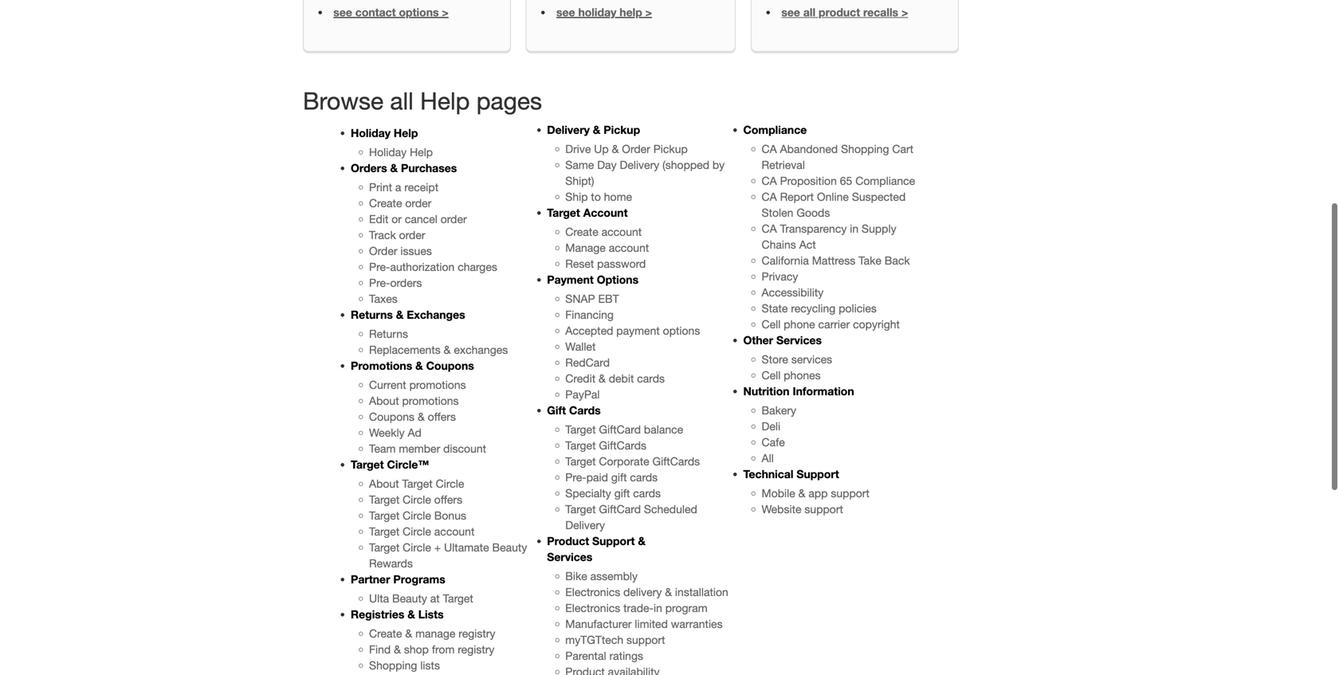 Task type: describe. For each thing, give the bounding box(es) containing it.
accepted payment options link
[[566, 324, 700, 337]]

& up the shopping lists link
[[394, 643, 401, 656]]

state
[[762, 302, 788, 315]]

bakery link
[[762, 404, 797, 417]]

pages
[[477, 87, 542, 115]]

0 vertical spatial support
[[831, 487, 870, 500]]

track order link
[[369, 228, 425, 242]]

paypal
[[566, 388, 600, 401]]

& up shop
[[405, 627, 412, 640]]

0 horizontal spatial beauty
[[392, 592, 427, 605]]

& up current promotions link
[[416, 359, 423, 372]]

exchanges
[[454, 343, 508, 356]]

& right the 'up' at the left top
[[612, 142, 619, 155]]

support inside compliance ca abandoned shopping cart retrieval ca proposition 65 compliance ca report online suspected stolen goods ca transparency in supply chains act california mattress take back privacy accessibility state recycling policies cell phone carrier copyright other services store services cell phones nutrition information bakery deli cafe all technical support mobile & app support website support
[[797, 468, 840, 481]]

see for see holiday help >
[[557, 6, 575, 19]]

mobile & app support link
[[762, 487, 870, 500]]

day
[[597, 158, 617, 171]]

pre-orders link
[[369, 276, 422, 289]]

registries & lists link
[[351, 608, 444, 621]]

2 vertical spatial help
[[410, 145, 433, 159]]

& up ad
[[418, 410, 425, 423]]

circle™
[[387, 458, 429, 471]]

& up a
[[390, 161, 398, 175]]

same day delivery (shopped by shipt) link
[[566, 158, 725, 187]]

0 vertical spatial coupons
[[426, 359, 474, 372]]

compliance link
[[744, 123, 807, 136]]

carrier
[[819, 318, 850, 331]]

accepted
[[566, 324, 614, 337]]

ulta beauty at target link
[[369, 592, 474, 605]]

delivery & pickup drive up & order pickup same day delivery (shopped by shipt) ship to home target account create account manage account reset password payment options snap ebt financing accepted payment options wallet redcard credit & debit cards paypal gift cards target giftcard balance target giftcards target corporate giftcards pre-paid gift cards specialty gift cards target giftcard scheduled delivery
[[547, 123, 725, 532]]

1 vertical spatial cards
[[630, 471, 658, 484]]

options
[[597, 273, 639, 286]]

same
[[566, 158, 594, 171]]

& up returns "link"
[[396, 308, 404, 321]]

0 vertical spatial compliance
[[744, 123, 807, 136]]

& left debit
[[599, 372, 606, 385]]

lists
[[421, 659, 440, 672]]

circle up bonus
[[436, 477, 464, 490]]

scheduled
[[644, 503, 698, 516]]

65
[[840, 174, 853, 187]]

target circle™ link
[[351, 458, 429, 471]]

supply
[[862, 222, 897, 235]]

see contact options >
[[334, 6, 449, 19]]

0 vertical spatial holiday
[[351, 126, 391, 139]]

all for browse
[[390, 87, 414, 115]]

technical
[[744, 468, 794, 481]]

accessibility link
[[762, 286, 824, 299]]

1 vertical spatial account
[[609, 241, 649, 254]]

2 vertical spatial order
[[399, 228, 425, 242]]

& inside compliance ca abandoned shopping cart retrieval ca proposition 65 compliance ca report online suspected stolen goods ca transparency in supply chains act california mattress take back privacy accessibility state recycling policies cell phone carrier copyright other services store services cell phones nutrition information bakery deli cafe all technical support mobile & app support website support
[[799, 487, 806, 500]]

1 vertical spatial support
[[805, 503, 844, 516]]

shop
[[404, 643, 429, 656]]

support inside product support & services
[[593, 535, 635, 548]]

print a receipt link
[[369, 181, 439, 194]]

partner
[[351, 573, 390, 586]]

team member discount link
[[369, 442, 487, 455]]

2 vertical spatial create
[[369, 627, 402, 640]]

(shopped
[[663, 158, 710, 171]]

manage account link
[[566, 241, 649, 254]]

in inside bike assembly electronics delivery & installation electronics trade-in program manufacturer limited warranties mytgttech support parental ratings
[[654, 602, 663, 615]]

ca abandoned shopping cart retrieval link
[[762, 142, 914, 171]]

other
[[744, 334, 774, 347]]

4 ca from the top
[[762, 222, 777, 235]]

bike
[[566, 570, 588, 583]]

online
[[817, 190, 849, 203]]

1 vertical spatial delivery
[[620, 158, 660, 171]]

trade-
[[624, 602, 654, 615]]

target corporate giftcards link
[[566, 455, 700, 468]]

product support & services
[[547, 535, 646, 564]]

circle down about target circle 'link'
[[403, 493, 431, 506]]

coupons & offers link
[[369, 410, 456, 423]]

at
[[430, 592, 440, 605]]

services inside compliance ca abandoned shopping cart retrieval ca proposition 65 compliance ca report online suspected stolen goods ca transparency in supply chains act california mattress take back privacy accessibility state recycling policies cell phone carrier copyright other services store services cell phones nutrition information bakery deli cafe all technical support mobile & app support website support
[[777, 334, 822, 347]]

0 vertical spatial registry
[[459, 627, 496, 640]]

1 cell from the top
[[762, 318, 781, 331]]

charges
[[458, 260, 498, 273]]

privacy link
[[762, 270, 799, 283]]

cafe
[[762, 436, 785, 449]]

2 about from the top
[[369, 477, 399, 490]]

create order link
[[369, 196, 432, 210]]

to
[[591, 190, 601, 203]]

browse all help pages
[[303, 87, 542, 115]]

snap
[[566, 292, 595, 305]]

app
[[809, 487, 828, 500]]

recycling
[[791, 302, 836, 315]]

lists
[[418, 608, 444, 621]]

mytgttech support link
[[566, 634, 665, 647]]

gift
[[547, 404, 566, 417]]

> for see contact options >
[[442, 6, 449, 19]]

1 vertical spatial coupons
[[369, 410, 415, 423]]

about target circle link
[[369, 477, 464, 490]]

payment
[[547, 273, 594, 286]]

compliance ca abandoned shopping cart retrieval ca proposition 65 compliance ca report online suspected stolen goods ca transparency in supply chains act california mattress take back privacy accessibility state recycling policies cell phone carrier copyright other services store services cell phones nutrition information bakery deli cafe all technical support mobile & app support website support
[[744, 123, 916, 516]]

1 giftcard from the top
[[599, 423, 641, 436]]

order inside delivery & pickup drive up & order pickup same day delivery (shopped by shipt) ship to home target account create account manage account reset password payment options snap ebt financing accepted payment options wallet redcard credit & debit cards paypal gift cards target giftcard balance target giftcards target corporate giftcards pre-paid gift cards specialty gift cards target giftcard scheduled delivery
[[622, 142, 651, 155]]

target account link
[[547, 206, 628, 219]]

authorization
[[390, 260, 455, 273]]

paid
[[587, 471, 608, 484]]

1 horizontal spatial compliance
[[856, 174, 916, 187]]

0 vertical spatial holiday help link
[[351, 126, 418, 139]]

ca transparency in supply chains act link
[[762, 222, 897, 251]]

2 giftcard from the top
[[599, 503, 641, 516]]

reset
[[566, 257, 594, 270]]

circle down target circle offers link
[[403, 509, 431, 522]]

see contact options > link
[[334, 6, 449, 19]]

debit
[[609, 372, 634, 385]]

receipt
[[405, 181, 439, 194]]

1 vertical spatial holiday
[[369, 145, 407, 159]]

home
[[604, 190, 632, 203]]

0 horizontal spatial giftcards
[[599, 439, 647, 452]]

& up the 'up' at the left top
[[593, 123, 601, 136]]

financing
[[566, 308, 614, 321]]

see all product recalls >
[[782, 6, 909, 19]]

edit or cancel order link
[[369, 212, 467, 226]]

bakery
[[762, 404, 797, 417]]

account
[[584, 206, 628, 219]]

edit
[[369, 212, 389, 226]]

cancel
[[405, 212, 438, 226]]

+
[[434, 541, 441, 554]]

orders
[[351, 161, 387, 175]]

2 vertical spatial cards
[[633, 487, 661, 500]]

orders & purchases link
[[351, 161, 457, 175]]

0 vertical spatial returns
[[351, 308, 393, 321]]

password
[[597, 257, 646, 270]]

cell phones link
[[762, 369, 821, 382]]

& left exchanges
[[444, 343, 451, 356]]

target circle account link
[[369, 525, 475, 538]]

proposition
[[780, 174, 837, 187]]



Task type: locate. For each thing, give the bounding box(es) containing it.
promotions & coupons link
[[351, 359, 474, 372]]

holiday up orders
[[351, 126, 391, 139]]

support right the app
[[831, 487, 870, 500]]

1 horizontal spatial options
[[663, 324, 700, 337]]

cell down state
[[762, 318, 781, 331]]

ultamate
[[444, 541, 489, 554]]

0 vertical spatial gift
[[612, 471, 627, 484]]

report
[[780, 190, 814, 203]]

ca up the stolen
[[762, 190, 777, 203]]

partner programs link
[[351, 573, 446, 586]]

mattress
[[812, 254, 856, 267]]

holiday help link up orders & purchases link
[[369, 145, 433, 159]]

order down track
[[369, 244, 398, 257]]

manufacturer limited warranties link
[[566, 618, 723, 631]]

giftcards up corporate
[[599, 439, 647, 452]]

holiday
[[351, 126, 391, 139], [369, 145, 407, 159]]

services
[[792, 353, 833, 366]]

giftcards down balance
[[653, 455, 700, 468]]

0 horizontal spatial support
[[593, 535, 635, 548]]

phones
[[784, 369, 821, 382]]

0 horizontal spatial see
[[334, 6, 352, 19]]

0 vertical spatial create
[[369, 196, 402, 210]]

electronics delivery & installation link
[[566, 586, 729, 599]]

0 horizontal spatial options
[[399, 6, 439, 19]]

> right "recalls"
[[902, 6, 909, 19]]

paypal link
[[566, 388, 600, 401]]

1 horizontal spatial beauty
[[492, 541, 527, 554]]

store services link
[[762, 353, 833, 366]]

& up program
[[665, 586, 672, 599]]

create up find
[[369, 627, 402, 640]]

offers down about promotions link
[[428, 410, 456, 423]]

support down manufacturer limited warranties link
[[627, 634, 665, 647]]

account down bonus
[[434, 525, 475, 538]]

0 horizontal spatial all
[[390, 87, 414, 115]]

circle down target circle account link
[[403, 541, 431, 554]]

0 vertical spatial promotions
[[410, 378, 466, 391]]

1 about from the top
[[369, 394, 399, 407]]

create up manage
[[566, 225, 599, 238]]

services
[[777, 334, 822, 347], [547, 551, 593, 564]]

ca down the stolen
[[762, 222, 777, 235]]

ca proposition 65 compliance link
[[762, 174, 916, 187]]

pickup up drive up & order pickup "link"
[[604, 123, 640, 136]]

options right "contact"
[[399, 6, 439, 19]]

target giftcard scheduled delivery link
[[566, 503, 698, 532]]

wallet link
[[566, 340, 596, 353]]

about down current on the left bottom of the page
[[369, 394, 399, 407]]

account up manage account link
[[602, 225, 642, 238]]

1 > from the left
[[442, 6, 449, 19]]

0 vertical spatial order
[[405, 196, 432, 210]]

2 electronics from the top
[[566, 602, 621, 615]]

2 vertical spatial delivery
[[566, 519, 605, 532]]

shopping inside holiday help holiday help orders & purchases print a receipt create order edit or cancel order track order order issues pre-authorization charges pre-orders taxes returns & exchanges returns replacements & exchanges promotions & coupons current promotions about promotions coupons & offers weekly ad team member discount target circle™ about target circle target circle offers target circle bonus target circle account target circle + ultamate beauty rewards partner programs ulta beauty at target registries & lists create & manage registry find & shop from registry shopping lists
[[369, 659, 417, 672]]

create down print
[[369, 196, 402, 210]]

see left 'product'
[[782, 6, 801, 19]]

cards up scheduled
[[633, 487, 661, 500]]

store
[[762, 353, 789, 366]]

order inside holiday help holiday help orders & purchases print a receipt create order edit or cancel order track order order issues pre-authorization charges pre-orders taxes returns & exchanges returns replacements & exchanges promotions & coupons current promotions about promotions coupons & offers weekly ad team member discount target circle™ about target circle target circle offers target circle bonus target circle account target circle + ultamate beauty rewards partner programs ulta beauty at target registries & lists create & manage registry find & shop from registry shopping lists
[[369, 244, 398, 257]]

services down product
[[547, 551, 593, 564]]

ca down retrieval
[[762, 174, 777, 187]]

1 vertical spatial registry
[[458, 643, 495, 656]]

1 horizontal spatial >
[[646, 6, 652, 19]]

1 vertical spatial create
[[566, 225, 599, 238]]

1 vertical spatial shopping
[[369, 659, 417, 672]]

0 vertical spatial shopping
[[841, 142, 890, 155]]

2 vertical spatial support
[[627, 634, 665, 647]]

snap ebt link
[[566, 292, 619, 305]]

track
[[369, 228, 396, 242]]

& down "ulta beauty at target" link in the bottom left of the page
[[408, 608, 415, 621]]

1 vertical spatial cell
[[762, 369, 781, 382]]

beauty
[[492, 541, 527, 554], [392, 592, 427, 605]]

giftcard
[[599, 423, 641, 436], [599, 503, 641, 516]]

weekly
[[369, 426, 405, 439]]

delivery down drive up & order pickup "link"
[[620, 158, 660, 171]]

0 vertical spatial services
[[777, 334, 822, 347]]

redcard
[[566, 356, 610, 369]]

pickup up (shopped
[[654, 142, 688, 155]]

current promotions link
[[369, 378, 466, 391]]

1 vertical spatial pre-
[[369, 276, 390, 289]]

gift
[[612, 471, 627, 484], [615, 487, 630, 500]]

account up password
[[609, 241, 649, 254]]

copyright
[[853, 318, 900, 331]]

&
[[593, 123, 601, 136], [612, 142, 619, 155], [390, 161, 398, 175], [396, 308, 404, 321], [444, 343, 451, 356], [416, 359, 423, 372], [599, 372, 606, 385], [418, 410, 425, 423], [799, 487, 806, 500], [638, 535, 646, 548], [665, 586, 672, 599], [408, 608, 415, 621], [405, 627, 412, 640], [394, 643, 401, 656]]

in left the supply
[[850, 222, 859, 235]]

1 vertical spatial giftcard
[[599, 503, 641, 516]]

coupons up weekly ad link at the bottom of page
[[369, 410, 415, 423]]

ship to home link
[[566, 190, 632, 203]]

weekly ad link
[[369, 426, 422, 439]]

see left "contact"
[[334, 6, 352, 19]]

0 vertical spatial account
[[602, 225, 642, 238]]

0 vertical spatial offers
[[428, 410, 456, 423]]

0 vertical spatial options
[[399, 6, 439, 19]]

1 horizontal spatial all
[[804, 6, 816, 19]]

replacements & exchanges link
[[369, 343, 508, 356]]

manage
[[566, 241, 606, 254]]

1 horizontal spatial giftcards
[[653, 455, 700, 468]]

0 horizontal spatial services
[[547, 551, 593, 564]]

> right help
[[646, 6, 652, 19]]

credit
[[566, 372, 596, 385]]

1 horizontal spatial services
[[777, 334, 822, 347]]

2 horizontal spatial >
[[902, 6, 909, 19]]

0 vertical spatial in
[[850, 222, 859, 235]]

ca report online suspected stolen goods link
[[762, 190, 906, 219]]

all right browse in the left top of the page
[[390, 87, 414, 115]]

information
[[793, 385, 855, 398]]

3 ca from the top
[[762, 190, 777, 203]]

about promotions link
[[369, 394, 459, 407]]

beauty right ultamate
[[492, 541, 527, 554]]

cards down the target corporate giftcards link on the bottom of page
[[630, 471, 658, 484]]

& inside product support & services
[[638, 535, 646, 548]]

options inside delivery & pickup drive up & order pickup same day delivery (shopped by shipt) ship to home target account create account manage account reset password payment options snap ebt financing accepted payment options wallet redcard credit & debit cards paypal gift cards target giftcard balance target giftcards target corporate giftcards pre-paid gift cards specialty gift cards target giftcard scheduled delivery
[[663, 324, 700, 337]]

1 horizontal spatial coupons
[[426, 359, 474, 372]]

1 vertical spatial order
[[441, 212, 467, 226]]

all left 'product'
[[804, 6, 816, 19]]

recalls
[[864, 6, 899, 19]]

all for see
[[804, 6, 816, 19]]

1 vertical spatial promotions
[[402, 394, 459, 407]]

services inside product support & services
[[547, 551, 593, 564]]

0 vertical spatial giftcards
[[599, 439, 647, 452]]

ca
[[762, 142, 777, 155], [762, 174, 777, 187], [762, 190, 777, 203], [762, 222, 777, 235]]

cafe link
[[762, 436, 785, 449]]

1 vertical spatial options
[[663, 324, 700, 337]]

1 vertical spatial giftcards
[[653, 455, 700, 468]]

0 horizontal spatial in
[[654, 602, 663, 615]]

in
[[850, 222, 859, 235], [654, 602, 663, 615]]

electronics down bike assembly link
[[566, 586, 621, 599]]

shopping inside compliance ca abandoned shopping cart retrieval ca proposition 65 compliance ca report online suspected stolen goods ca transparency in supply chains act california mattress take back privacy accessibility state recycling policies cell phone carrier copyright other services store services cell phones nutrition information bakery deli cafe all technical support mobile & app support website support
[[841, 142, 890, 155]]

in up limited
[[654, 602, 663, 615]]

support inside bike assembly electronics delivery & installation electronics trade-in program manufacturer limited warranties mytgttech support parental ratings
[[627, 634, 665, 647]]

create inside delivery & pickup drive up & order pickup same day delivery (shopped by shipt) ship to home target account create account manage account reset password payment options snap ebt financing accepted payment options wallet redcard credit & debit cards paypal gift cards target giftcard balance target giftcards target corporate giftcards pre-paid gift cards specialty gift cards target giftcard scheduled delivery
[[566, 225, 599, 238]]

1 vertical spatial about
[[369, 477, 399, 490]]

drive up & order pickup link
[[566, 142, 688, 155]]

take
[[859, 254, 882, 267]]

giftcard down specialty gift cards link
[[599, 503, 641, 516]]

ca down compliance 'link'
[[762, 142, 777, 155]]

3 see from the left
[[782, 6, 801, 19]]

pre- up "specialty"
[[566, 471, 587, 484]]

electronics
[[566, 586, 621, 599], [566, 602, 621, 615]]

0 vertical spatial cell
[[762, 318, 781, 331]]

1 horizontal spatial see
[[557, 6, 575, 19]]

1 vertical spatial electronics
[[566, 602, 621, 615]]

registry right from
[[458, 643, 495, 656]]

help left pages
[[420, 87, 470, 115]]

0 vertical spatial beauty
[[492, 541, 527, 554]]

compliance up retrieval
[[744, 123, 807, 136]]

1 horizontal spatial order
[[622, 142, 651, 155]]

order up edit or cancel order link
[[405, 196, 432, 210]]

support up the app
[[797, 468, 840, 481]]

delivery
[[624, 586, 662, 599]]

1 vertical spatial gift
[[615, 487, 630, 500]]

registry right manage
[[459, 627, 496, 640]]

0 vertical spatial delivery
[[547, 123, 590, 136]]

by
[[713, 158, 725, 171]]

see for see contact options >
[[334, 6, 352, 19]]

circle down target circle bonus link
[[403, 525, 431, 538]]

specialty
[[566, 487, 612, 500]]

returns down the taxes link
[[351, 308, 393, 321]]

1 horizontal spatial support
[[797, 468, 840, 481]]

1 see from the left
[[334, 6, 352, 19]]

options right the payment on the top of the page
[[663, 324, 700, 337]]

shopping lists link
[[369, 659, 440, 672]]

2 ca from the top
[[762, 174, 777, 187]]

help up purchases on the left top of the page
[[410, 145, 433, 159]]

pre-
[[369, 260, 390, 273], [369, 276, 390, 289], [566, 471, 587, 484]]

1 horizontal spatial shopping
[[841, 142, 890, 155]]

see holiday help >
[[557, 6, 652, 19]]

0 horizontal spatial compliance
[[744, 123, 807, 136]]

2 vertical spatial pre-
[[566, 471, 587, 484]]

0 vertical spatial pickup
[[604, 123, 640, 136]]

coupons down replacements & exchanges "link"
[[426, 359, 474, 372]]

deli link
[[762, 420, 781, 433]]

& down target giftcard scheduled delivery link
[[638, 535, 646, 548]]

order up issues
[[399, 228, 425, 242]]

0 vertical spatial pre-
[[369, 260, 390, 273]]

mytgttech
[[566, 634, 624, 647]]

cards right debit
[[637, 372, 665, 385]]

gift down corporate
[[612, 471, 627, 484]]

pre- up pre-orders link
[[369, 260, 390, 273]]

returns
[[351, 308, 393, 321], [369, 327, 408, 340]]

bike assembly electronics delivery & installation electronics trade-in program manufacturer limited warranties mytgttech support parental ratings
[[566, 570, 729, 663]]

holiday help link up orders
[[351, 126, 418, 139]]

& up website support 'link'
[[799, 487, 806, 500]]

target giftcards link
[[566, 439, 647, 452]]

0 vertical spatial help
[[420, 87, 470, 115]]

all link
[[762, 452, 774, 465]]

parental
[[566, 649, 607, 663]]

shopping up 65
[[841, 142, 890, 155]]

0 vertical spatial all
[[804, 6, 816, 19]]

registries
[[351, 608, 405, 621]]

0 horizontal spatial order
[[369, 244, 398, 257]]

1 ca from the top
[[762, 142, 777, 155]]

giftcard up target giftcards link
[[599, 423, 641, 436]]

order right cancel
[[441, 212, 467, 226]]

find
[[369, 643, 391, 656]]

help
[[420, 87, 470, 115], [394, 126, 418, 139], [410, 145, 433, 159]]

california mattress take back link
[[762, 254, 910, 267]]

help up orders & purchases link
[[394, 126, 418, 139]]

0 vertical spatial about
[[369, 394, 399, 407]]

nutrition
[[744, 385, 790, 398]]

pre- up taxes
[[369, 276, 390, 289]]

coupons
[[426, 359, 474, 372], [369, 410, 415, 423]]

support down target giftcard scheduled delivery link
[[593, 535, 635, 548]]

1 vertical spatial support
[[593, 535, 635, 548]]

1 vertical spatial help
[[394, 126, 418, 139]]

0 horizontal spatial >
[[442, 6, 449, 19]]

2 cell from the top
[[762, 369, 781, 382]]

other services link
[[744, 334, 822, 347]]

1 vertical spatial pickup
[[654, 142, 688, 155]]

1 horizontal spatial pickup
[[654, 142, 688, 155]]

goods
[[797, 206, 830, 219]]

1 vertical spatial in
[[654, 602, 663, 615]]

2 vertical spatial account
[[434, 525, 475, 538]]

state recycling policies link
[[762, 302, 877, 315]]

discount
[[443, 442, 487, 455]]

shopping down find
[[369, 659, 417, 672]]

3 > from the left
[[902, 6, 909, 19]]

delivery up product
[[566, 519, 605, 532]]

cell
[[762, 318, 781, 331], [762, 369, 781, 382]]

delivery up drive
[[547, 123, 590, 136]]

compliance up suspected
[[856, 174, 916, 187]]

holiday up orders & purchases link
[[369, 145, 407, 159]]

returns up replacements
[[369, 327, 408, 340]]

2 see from the left
[[557, 6, 575, 19]]

& inside bike assembly electronics delivery & installation electronics trade-in program manufacturer limited warranties mytgttech support parental ratings
[[665, 586, 672, 599]]

1 electronics from the top
[[566, 586, 621, 599]]

in inside compliance ca abandoned shopping cart retrieval ca proposition 65 compliance ca report online suspected stolen goods ca transparency in supply chains act california mattress take back privacy accessibility state recycling policies cell phone carrier copyright other services store services cell phones nutrition information bakery deli cafe all technical support mobile & app support website support
[[850, 222, 859, 235]]

help
[[620, 6, 643, 19]]

a
[[395, 181, 401, 194]]

find & shop from registry link
[[369, 643, 495, 656]]

offers up bonus
[[434, 493, 463, 506]]

contact
[[355, 6, 396, 19]]

purchases
[[401, 161, 457, 175]]

1 vertical spatial offers
[[434, 493, 463, 506]]

2 horizontal spatial see
[[782, 6, 801, 19]]

pre- inside delivery & pickup drive up & order pickup same day delivery (shopped by shipt) ship to home target account create account manage account reset password payment options snap ebt financing accepted payment options wallet redcard credit & debit cards paypal gift cards target giftcard balance target giftcards target corporate giftcards pre-paid gift cards specialty gift cards target giftcard scheduled delivery
[[566, 471, 587, 484]]

0 horizontal spatial coupons
[[369, 410, 415, 423]]

0 vertical spatial support
[[797, 468, 840, 481]]

1 vertical spatial all
[[390, 87, 414, 115]]

electronics up 'manufacturer'
[[566, 602, 621, 615]]

0 horizontal spatial shopping
[[369, 659, 417, 672]]

support down the app
[[805, 503, 844, 516]]

1 vertical spatial order
[[369, 244, 398, 257]]

promotions down current promotions link
[[402, 394, 459, 407]]

see for see all product recalls >
[[782, 6, 801, 19]]

create & manage registry link
[[369, 627, 496, 640]]

cell down store
[[762, 369, 781, 382]]

0 vertical spatial cards
[[637, 372, 665, 385]]

gift down pre-paid gift cards link
[[615, 487, 630, 500]]

0 horizontal spatial pickup
[[604, 123, 640, 136]]

financing link
[[566, 308, 614, 321]]

stolen
[[762, 206, 794, 219]]

> for see holiday help >
[[646, 6, 652, 19]]

account inside holiday help holiday help orders & purchases print a receipt create order edit or cancel order track order order issues pre-authorization charges pre-orders taxes returns & exchanges returns replacements & exchanges promotions & coupons current promotions about promotions coupons & offers weekly ad team member discount target circle™ about target circle target circle offers target circle bonus target circle account target circle + ultamate beauty rewards partner programs ulta beauty at target registries & lists create & manage registry find & shop from registry shopping lists
[[434, 525, 475, 538]]

technical support link
[[744, 468, 840, 481]]

payment options link
[[547, 273, 639, 286]]

2 > from the left
[[646, 6, 652, 19]]

pre-paid gift cards link
[[566, 471, 658, 484]]

1 vertical spatial holiday help link
[[369, 145, 433, 159]]

see holiday help > link
[[557, 6, 652, 19]]

services down phone
[[777, 334, 822, 347]]

1 vertical spatial compliance
[[856, 174, 916, 187]]

about down target circle™ link
[[369, 477, 399, 490]]

order
[[622, 142, 651, 155], [369, 244, 398, 257]]

1 vertical spatial services
[[547, 551, 593, 564]]

0 vertical spatial electronics
[[566, 586, 621, 599]]

see left holiday
[[557, 6, 575, 19]]

limited
[[635, 618, 668, 631]]

1 vertical spatial beauty
[[392, 592, 427, 605]]

promotions up about promotions link
[[410, 378, 466, 391]]

> right "contact"
[[442, 6, 449, 19]]

1 vertical spatial returns
[[369, 327, 408, 340]]

0 vertical spatial giftcard
[[599, 423, 641, 436]]

balance
[[644, 423, 684, 436]]

0 vertical spatial order
[[622, 142, 651, 155]]

order up same day delivery (shopped by shipt) link
[[622, 142, 651, 155]]

accessibility
[[762, 286, 824, 299]]

target circle bonus link
[[369, 509, 467, 522]]

beauty up registries & lists link at the left of the page
[[392, 592, 427, 605]]

1 horizontal spatial in
[[850, 222, 859, 235]]



Task type: vqa. For each thing, say whether or not it's contained in the screenshot.
Target.com account Target.com password RedCard Target Circle account Gift Registry
no



